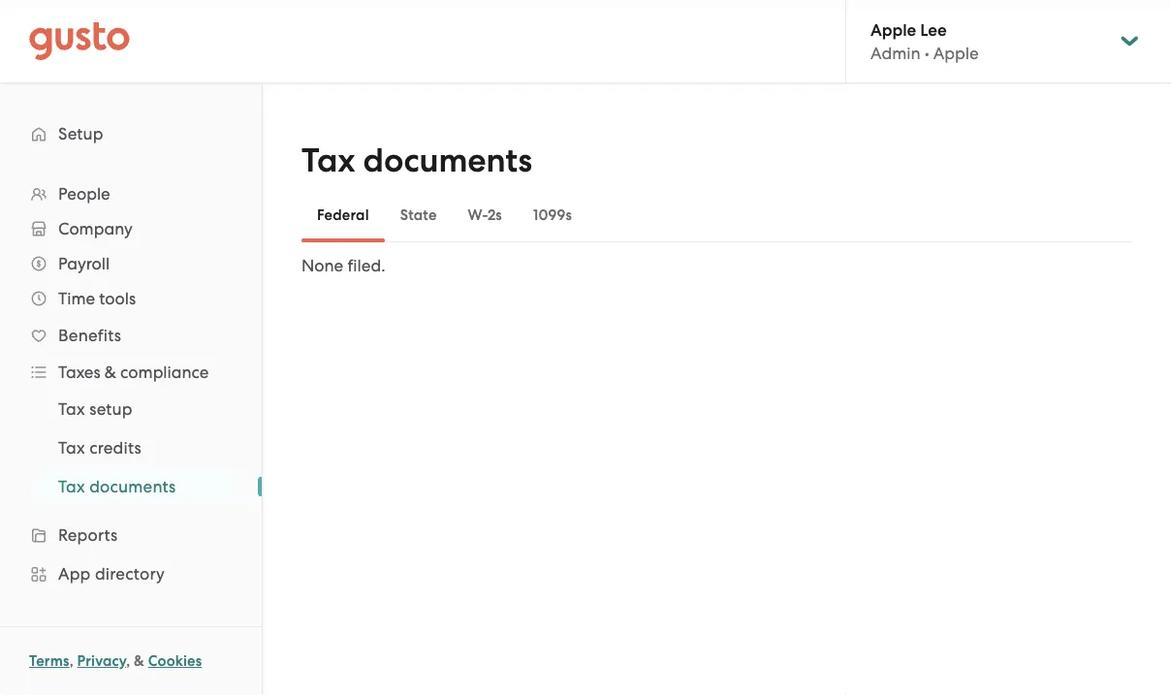Task type: vqa. For each thing, say whether or not it's contained in the screenshot.
left Apple
yes



Task type: locate. For each thing, give the bounding box(es) containing it.
1 vertical spatial tax documents
[[58, 477, 176, 497]]

admin
[[871, 43, 921, 63]]

tax credits link
[[35, 431, 243, 466]]

directory
[[95, 565, 165, 584]]

time tools button
[[19, 281, 243, 316]]

cookies button
[[148, 650, 202, 673]]

& right taxes at bottom left
[[105, 363, 116, 382]]

apple right •
[[934, 43, 979, 63]]

, left privacy
[[69, 653, 74, 670]]

tax documents link
[[35, 470, 243, 504]]

0 horizontal spatial apple
[[871, 20, 917, 40]]

terms link
[[29, 653, 69, 670]]

reports
[[58, 526, 118, 545]]

documents inside list
[[89, 477, 176, 497]]

1 horizontal spatial &
[[134, 653, 145, 670]]

people button
[[19, 177, 243, 211]]

tax documents inside list
[[58, 477, 176, 497]]

0 vertical spatial &
[[105, 363, 116, 382]]

setup
[[58, 124, 104, 144]]

documents
[[363, 141, 533, 180], [89, 477, 176, 497]]

privacy link
[[77, 653, 126, 670]]

filed.
[[348, 256, 386, 276]]

federal button
[[302, 192, 385, 239]]

1 list from the top
[[0, 177, 262, 696]]

documents down tax credits link
[[89, 477, 176, 497]]

0 vertical spatial tax documents
[[302, 141, 533, 180]]

tax documents
[[302, 141, 533, 180], [58, 477, 176, 497]]

apple up admin
[[871, 20, 917, 40]]

1 vertical spatial documents
[[89, 477, 176, 497]]

tax down the tax credits
[[58, 477, 85, 497]]

taxes & compliance
[[58, 363, 209, 382]]

1099s
[[533, 207, 572, 224]]

people
[[58, 184, 110, 204]]

setup link
[[19, 116, 243, 151]]

1 horizontal spatial ,
[[126, 653, 130, 670]]

0 horizontal spatial ,
[[69, 653, 74, 670]]

1 vertical spatial apple
[[934, 43, 979, 63]]

2 list from the top
[[0, 390, 262, 506]]

company
[[58, 219, 133, 239]]

company button
[[19, 211, 243, 246]]

w-
[[468, 207, 488, 224]]

,
[[69, 653, 74, 670], [126, 653, 130, 670]]

0 horizontal spatial &
[[105, 363, 116, 382]]

apple lee admin • apple
[[871, 20, 979, 63]]

tax documents up state
[[302, 141, 533, 180]]

list
[[0, 177, 262, 696], [0, 390, 262, 506]]

tax documents down credits
[[58, 477, 176, 497]]

2s
[[488, 207, 502, 224]]

0 vertical spatial documents
[[363, 141, 533, 180]]

0 vertical spatial apple
[[871, 20, 917, 40]]

tax up "federal" button
[[302, 141, 355, 180]]

tax left credits
[[58, 439, 85, 458]]

&
[[105, 363, 116, 382], [134, 653, 145, 670]]

0 horizontal spatial tax documents
[[58, 477, 176, 497]]

, left 'cookies'
[[126, 653, 130, 670]]

tax down taxes at bottom left
[[58, 400, 85, 419]]

documents up state
[[363, 141, 533, 180]]

1 horizontal spatial tax documents
[[302, 141, 533, 180]]

tools
[[99, 289, 136, 309]]

reports link
[[19, 518, 243, 553]]

0 horizontal spatial documents
[[89, 477, 176, 497]]

tax for tax setup link
[[58, 400, 85, 419]]

tax setup
[[58, 400, 133, 419]]

tax
[[302, 141, 355, 180], [58, 400, 85, 419], [58, 439, 85, 458], [58, 477, 85, 497]]

1 horizontal spatial documents
[[363, 141, 533, 180]]

app directory
[[58, 565, 165, 584]]

& left 'cookies'
[[134, 653, 145, 670]]

apple
[[871, 20, 917, 40], [934, 43, 979, 63]]



Task type: describe. For each thing, give the bounding box(es) containing it.
state button
[[385, 192, 453, 239]]

app directory link
[[19, 557, 243, 592]]

lee
[[921, 20, 947, 40]]

taxes
[[58, 363, 101, 382]]

none filed.
[[302, 256, 386, 276]]

taxes & compliance button
[[19, 355, 243, 390]]

terms , privacy , & cookies
[[29, 653, 202, 670]]

app
[[58, 565, 91, 584]]

payroll
[[58, 254, 110, 274]]

tax for tax credits link
[[58, 439, 85, 458]]

1 vertical spatial &
[[134, 653, 145, 670]]

gusto navigation element
[[0, 83, 262, 696]]

setup
[[89, 400, 133, 419]]

cookies
[[148, 653, 202, 670]]

benefits
[[58, 326, 121, 345]]

2 , from the left
[[126, 653, 130, 670]]

federal
[[317, 207, 369, 224]]

•
[[925, 43, 930, 63]]

tax credits
[[58, 439, 141, 458]]

1 horizontal spatial apple
[[934, 43, 979, 63]]

& inside "dropdown button"
[[105, 363, 116, 382]]

1 , from the left
[[69, 653, 74, 670]]

credits
[[89, 439, 141, 458]]

w-2s
[[468, 207, 502, 224]]

payroll button
[[19, 246, 243, 281]]

list containing tax setup
[[0, 390, 262, 506]]

state
[[400, 207, 437, 224]]

home image
[[29, 22, 130, 61]]

1099s button
[[518, 192, 588, 239]]

w-2s button
[[453, 192, 518, 239]]

tax forms tab list
[[302, 188, 1133, 243]]

tax setup link
[[35, 392, 243, 427]]

none
[[302, 256, 344, 276]]

time
[[58, 289, 95, 309]]

terms
[[29, 653, 69, 670]]

list containing people
[[0, 177, 262, 696]]

benefits link
[[19, 318, 243, 353]]

privacy
[[77, 653, 126, 670]]

compliance
[[120, 363, 209, 382]]

time tools
[[58, 289, 136, 309]]

tax for the tax documents link
[[58, 477, 85, 497]]



